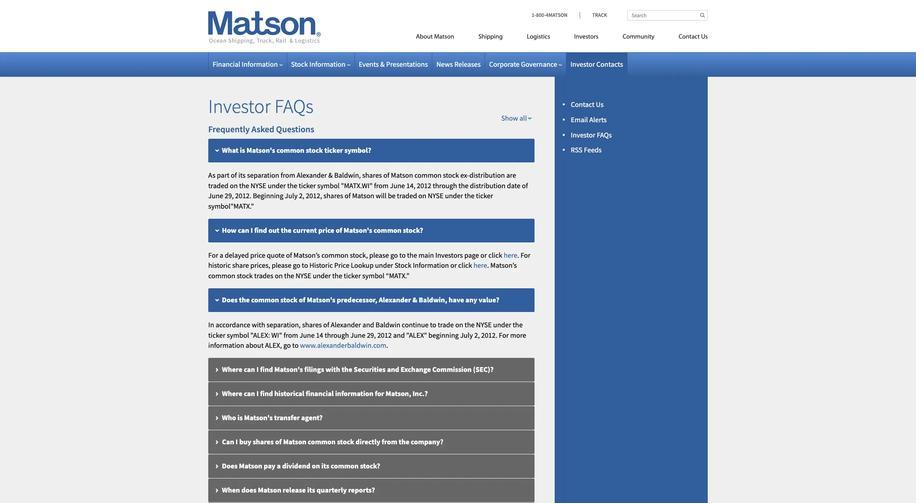 Task type: describe. For each thing, give the bounding box(es) containing it.
to inside . for historic share prices, please go to historic price lookup under stock information or click
[[302, 261, 308, 270]]

company?
[[411, 438, 443, 447]]

of up separation,
[[299, 296, 305, 305]]

price inside tab panel
[[250, 251, 265, 260]]

investor for investor faqs link
[[571, 130, 595, 140]]

can for historical
[[244, 390, 255, 399]]

common inside how can i find out the current price of matson's common stock? tab
[[374, 226, 401, 235]]

for inside in accordance with separation, shares of alexander and baldwin continue to trade on the nyse under the ticker symbol "alex: wi" from june 14 through june 29, 2012 and "alex" beginning july 2, 2012. for more information about alex, go to
[[499, 331, 509, 340]]

does matson pay a dividend on its common stock? tab
[[208, 455, 535, 479]]

stock? inside tab
[[360, 462, 380, 471]]

email
[[571, 115, 588, 124]]

is for who
[[237, 414, 243, 423]]

events
[[359, 60, 379, 69]]

frequently
[[208, 124, 250, 135]]

ticker inside in accordance with separation, shares of alexander and baldwin continue to trade on the nyse under the ticker symbol "alex: wi" from june 14 through june 29, 2012 and "alex" beginning july 2, 2012. for more information about alex, go to
[[208, 331, 225, 340]]

information for financial information
[[242, 60, 278, 69]]

of right part
[[231, 171, 237, 180]]

have
[[449, 296, 464, 305]]

1 vertical spatial distribution
[[470, 181, 505, 190]]

page
[[464, 251, 479, 260]]

0 vertical spatial matson's
[[293, 251, 320, 260]]

www.alexanderbaldwin.com .
[[300, 341, 388, 351]]

stock information link
[[291, 60, 350, 69]]

commission
[[432, 365, 472, 375]]

alex,
[[265, 341, 282, 351]]

what is matson's common stock ticker symbol? tab panel
[[208, 170, 535, 212]]

matson's up buy
[[244, 414, 273, 423]]

about matson link
[[404, 30, 466, 46]]

under up beginning
[[268, 181, 286, 190]]

matson image
[[208, 11, 321, 44]]

common up price
[[321, 251, 348, 260]]

i left buy
[[236, 438, 238, 447]]

2012 inside in accordance with separation, shares of alexander and baldwin continue to trade on the nyse under the ticker symbol "alex: wi" from june 14 through june 29, 2012 and "alex" beginning july 2, 2012. for more information about alex, go to
[[377, 331, 392, 340]]

main
[[419, 251, 434, 260]]

shares inside in accordance with separation, shares of alexander and baldwin continue to trade on the nyse under the ticker symbol "alex: wi" from june 14 through june 29, 2012 and "alex" beginning july 2, 2012. for more information about alex, go to
[[302, 321, 322, 330]]

email alerts link
[[571, 115, 607, 124]]

from up "will"
[[374, 181, 389, 190]]

with inside in accordance with separation, shares of alexander and baldwin continue to trade on the nyse under the ticker symbol "alex: wi" from june 14 through june 29, 2012 and "alex" beginning july 2, 2012. for more information about alex, go to
[[252, 321, 265, 330]]

find for out
[[254, 226, 267, 235]]

& inside as part of its separation from alexander & baldwin, shares of matson common stock ex-distribution are traded on the nyse under the ticker symbol "matx.wi" from june 14, 2012 through the distribution date of june 29, 2012. beginning july 2, 2012, shares of matson will be traded on nyse under the ticker symbol"matx."
[[328, 171, 333, 180]]

community
[[623, 34, 654, 40]]

www.alexanderbaldwin.com link
[[300, 341, 386, 351]]

symbol inside . matson's common stock trades on the nyse under the ticker symbol "matx."
[[362, 272, 384, 281]]

investor faqs link
[[571, 130, 612, 140]]

common inside . matson's common stock trades on the nyse under the ticker symbol "matx."
[[208, 272, 235, 281]]

from inside in accordance with separation, shares of alexander and baldwin continue to trade on the nyse under the ticker symbol "alex: wi" from june 14 through june 29, 2012 and "alex" beginning july 2, 2012. for more information about alex, go to
[[284, 331, 298, 340]]

under inside . matson's common stock trades on the nyse under the ticker symbol "matx."
[[313, 272, 331, 281]]

0 horizontal spatial here link
[[474, 261, 487, 270]]

www.alexanderbaldwin.com
[[300, 341, 386, 351]]

0 horizontal spatial contact us
[[571, 100, 604, 109]]

show all link
[[208, 113, 535, 124]]

price inside tab
[[318, 226, 334, 235]]

. for matson's
[[487, 261, 489, 270]]

alexander inside tab
[[379, 296, 411, 305]]

date
[[507, 181, 520, 190]]

stock inside can i buy shares of matson common stock directly from the company? tab
[[337, 438, 354, 447]]

does the common stock of matson's predecessor, alexander & baldwin, have any value? tab panel
[[208, 320, 535, 351]]

in accordance with separation, shares of alexander and baldwin continue to trade on the nyse under the ticker symbol "alex: wi" from june 14 through june 29, 2012 and "alex" beginning july 2, 2012. for more information about alex, go to
[[208, 321, 526, 351]]

common inside what is matson's common stock ticker symbol? tab
[[277, 146, 304, 155]]

track
[[592, 12, 607, 19]]

stock information
[[291, 60, 345, 69]]

financial information link
[[213, 60, 283, 69]]

of down who is matson's transfer agent?
[[275, 438, 282, 447]]

. inside does the common stock of matson's predecessor, alexander & baldwin, have any value? tab panel
[[386, 341, 388, 351]]

of up be
[[383, 171, 389, 180]]

1 horizontal spatial contact us link
[[667, 30, 708, 46]]

june up be
[[390, 181, 405, 190]]

filings
[[304, 365, 324, 375]]

. for for
[[517, 251, 519, 260]]

agent?
[[301, 414, 323, 423]]

quote
[[267, 251, 285, 260]]

release
[[283, 486, 306, 496]]

1 horizontal spatial &
[[380, 60, 385, 69]]

. matson's common stock trades on the nyse under the ticker symbol "matx."
[[208, 261, 517, 281]]

transfer
[[274, 414, 300, 423]]

matson's down historic
[[307, 296, 335, 305]]

14,
[[406, 181, 415, 190]]

does
[[241, 486, 256, 496]]

i for matson's
[[257, 365, 259, 375]]

directly
[[356, 438, 380, 447]]

buy
[[239, 438, 251, 447]]

matson's up stock,
[[344, 226, 372, 235]]

(sec)?
[[473, 365, 494, 375]]

how can i find out the current price of matson's common stock?
[[222, 226, 423, 235]]

presentations
[[386, 60, 428, 69]]

1-
[[532, 12, 536, 19]]

1 vertical spatial investor faqs
[[571, 130, 612, 140]]

stock,
[[350, 251, 368, 260]]

feeds
[[584, 146, 602, 155]]

0 horizontal spatial investor faqs
[[208, 94, 313, 118]]

does the common stock of matson's predecessor, alexander & baldwin, have any value?
[[222, 296, 499, 305]]

from inside tab
[[382, 438, 397, 447]]

ex-
[[460, 171, 469, 180]]

its inside as part of its separation from alexander & baldwin, shares of matson common stock ex-distribution are traded on the nyse under the ticker symbol "matx.wi" from june 14, 2012 through the distribution date of june 29, 2012. beginning july 2, 2012, shares of matson will be traded on nyse under the ticker symbol"matx."
[[238, 171, 246, 180]]

rss feeds link
[[571, 146, 602, 155]]

matson inside about matson link
[[434, 34, 454, 40]]

us inside the top menu navigation
[[701, 34, 708, 40]]

predecessor,
[[337, 296, 377, 305]]

show all frequently asked questions
[[208, 113, 527, 135]]

from right the separation
[[281, 171, 295, 180]]

1-800-4matson link
[[532, 12, 580, 19]]

beginning
[[253, 191, 283, 201]]

investors inside the top menu navigation
[[574, 34, 598, 40]]

stock inside . matson's common stock trades on the nyse under the ticker symbol "matx."
[[237, 272, 253, 281]]

can i buy shares of matson common stock directly from the company?
[[222, 438, 443, 447]]

1-800-4matson
[[532, 12, 568, 19]]

matson up 14,
[[391, 171, 413, 180]]

0 vertical spatial stock
[[291, 60, 308, 69]]

under down the ex-
[[445, 191, 463, 201]]

when does matson release its quarterly reports? tab
[[208, 479, 535, 504]]

how
[[222, 226, 236, 235]]

historic
[[309, 261, 333, 270]]

matson inside can i buy shares of matson common stock directly from the company? tab
[[283, 438, 306, 447]]

"alex:
[[251, 331, 270, 340]]

are
[[506, 171, 516, 180]]

its inside tab
[[307, 486, 315, 496]]

0 horizontal spatial contact
[[571, 100, 594, 109]]

july inside as part of its separation from alexander & baldwin, shares of matson common stock ex-distribution are traded on the nyse under the ticker symbol "matx.wi" from june 14, 2012 through the distribution date of june 29, 2012. beginning july 2, 2012, shares of matson will be traded on nyse under the ticker symbol"matx."
[[285, 191, 298, 201]]

price
[[334, 261, 349, 270]]

share
[[232, 261, 249, 270]]

matson's inside tab
[[274, 365, 303, 375]]

go inside . for historic share prices, please go to historic price lookup under stock information or click
[[293, 261, 300, 270]]

does for does matson pay a dividend on its common stock?
[[222, 462, 238, 471]]

value?
[[479, 296, 499, 305]]

information inside . for historic share prices, please go to historic price lookup under stock information or click
[[413, 261, 449, 270]]

beginning
[[428, 331, 459, 340]]

0 vertical spatial traded
[[208, 181, 228, 190]]

june left 14
[[300, 331, 315, 340]]

be
[[388, 191, 395, 201]]

symbol inside in accordance with separation, shares of alexander and baldwin continue to trade on the nyse under the ticker symbol "alex: wi" from june 14 through june 29, 2012 and "alex" beginning july 2, 2012. for more information about alex, go to
[[227, 331, 249, 340]]

with inside where can i find matson's filings with the securities and exchange commission (sec)? tab
[[326, 365, 340, 375]]

july inside in accordance with separation, shares of alexander and baldwin continue to trade on the nyse under the ticker symbol "alex: wi" from june 14 through june 29, 2012 and "alex" beginning july 2, 2012. for more information about alex, go to
[[460, 331, 473, 340]]

investor contacts link
[[570, 60, 623, 69]]

on right be
[[418, 191, 426, 201]]

or inside . for historic share prices, please go to historic price lookup under stock information or click
[[450, 261, 457, 270]]

pay
[[264, 462, 275, 471]]

june up symbol"matx."
[[208, 191, 223, 201]]

go inside in accordance with separation, shares of alexander and baldwin continue to trade on the nyse under the ticker symbol "alex: wi" from june 14 through june 29, 2012 and "alex" beginning july 2, 2012. for more information about alex, go to
[[283, 341, 291, 351]]

& inside tab
[[412, 296, 417, 305]]

i for historical
[[257, 390, 259, 399]]

alexander for baldwin
[[331, 321, 361, 330]]

search image
[[700, 12, 705, 18]]

of inside in accordance with separation, shares of alexander and baldwin continue to trade on the nyse under the ticker symbol "alex: wi" from june 14 through june 29, 2012 and "alex" beginning july 2, 2012. for more information about alex, go to
[[323, 321, 329, 330]]

can for out
[[238, 226, 249, 235]]

asked
[[251, 124, 274, 135]]

2 horizontal spatial go
[[390, 251, 398, 260]]

show
[[501, 113, 518, 123]]

for inside . for historic share prices, please go to historic price lookup under stock information or click
[[521, 251, 530, 260]]

a inside tab panel
[[220, 251, 223, 260]]

prices,
[[250, 261, 270, 270]]

news releases link
[[436, 60, 481, 69]]

of down "matx.wi"
[[345, 191, 351, 201]]

on inside . matson's common stock trades on the nyse under the ticker symbol "matx."
[[275, 272, 283, 281]]

community link
[[611, 30, 667, 46]]

stock inside does the common stock of matson's predecessor, alexander & baldwin, have any value? tab
[[280, 296, 297, 305]]

email alerts
[[571, 115, 607, 124]]

any
[[466, 296, 477, 305]]

of inside tab panel
[[286, 251, 292, 260]]

matson,
[[386, 390, 411, 399]]

please inside . for historic share prices, please go to historic price lookup under stock information or click
[[272, 261, 291, 270]]

1 vertical spatial us
[[596, 100, 604, 109]]

for
[[375, 390, 384, 399]]

june up www.alexanderbaldwin.com .
[[350, 331, 365, 340]]

1 horizontal spatial or
[[481, 251, 487, 260]]

symbol"matx."
[[208, 202, 254, 211]]

historical
[[274, 390, 304, 399]]

800-
[[536, 12, 546, 19]]

financial
[[213, 60, 240, 69]]

information inside in accordance with separation, shares of alexander and baldwin continue to trade on the nyse under the ticker symbol "alex: wi" from june 14 through june 29, 2012 and "alex" beginning july 2, 2012. for more information about alex, go to
[[208, 341, 244, 351]]

common inside as part of its separation from alexander & baldwin, shares of matson common stock ex-distribution are traded on the nyse under the ticker symbol "matx.wi" from june 14, 2012 through the distribution date of june 29, 2012. beginning july 2, 2012, shares of matson will be traded on nyse under the ticker symbol"matx."
[[414, 171, 441, 180]]

1 horizontal spatial traded
[[397, 191, 417, 201]]

continue
[[402, 321, 429, 330]]

1 vertical spatial here
[[474, 261, 487, 270]]

2012. inside as part of its separation from alexander & baldwin, shares of matson common stock ex-distribution are traded on the nyse under the ticker symbol "matx.wi" from june 14, 2012 through the distribution date of june 29, 2012. beginning july 2, 2012, shares of matson will be traded on nyse under the ticker symbol"matx."
[[235, 191, 251, 201]]

governance
[[521, 60, 557, 69]]

news
[[436, 60, 453, 69]]

contacts
[[596, 60, 623, 69]]

1 horizontal spatial faqs
[[597, 130, 612, 140]]

4matson
[[546, 12, 568, 19]]

find for historical
[[260, 390, 273, 399]]

0 vertical spatial please
[[369, 251, 389, 260]]



Task type: vqa. For each thing, say whether or not it's contained in the screenshot.
top the Directors
no



Task type: locate. For each thing, give the bounding box(es) containing it.
wi"
[[271, 331, 282, 340]]

contact up email
[[571, 100, 594, 109]]

about
[[416, 34, 433, 40]]

on inside in accordance with separation, shares of alexander and baldwin continue to trade on the nyse under the ticker symbol "alex: wi" from june 14 through june 29, 2012 and "alex" beginning july 2, 2012. for more information about alex, go to
[[455, 321, 463, 330]]

who is matson's transfer agent?
[[222, 414, 323, 423]]

0 horizontal spatial stock
[[291, 60, 308, 69]]

symbol down lookup
[[362, 272, 384, 281]]

financial information
[[213, 60, 278, 69]]

does the common stock of matson's predecessor, alexander & baldwin, have any value? tab
[[208, 289, 535, 313]]

find inside tab
[[260, 365, 273, 375]]

0 vertical spatial symbol
[[317, 181, 339, 190]]

corporate governance link
[[489, 60, 562, 69]]

1 horizontal spatial symbol
[[317, 181, 339, 190]]

2 horizontal spatial &
[[412, 296, 417, 305]]

on right trade
[[455, 321, 463, 330]]

on right trades
[[275, 272, 283, 281]]

trade
[[438, 321, 454, 330]]

1 vertical spatial investor
[[208, 94, 271, 118]]

where can i find historical financial information for matson, inc.? tab
[[208, 383, 535, 407]]

can
[[222, 438, 234, 447]]

contact inside the top menu navigation
[[679, 34, 700, 40]]

click right page
[[488, 251, 502, 260]]

find down alex,
[[260, 365, 273, 375]]

can for matson's
[[244, 365, 255, 375]]

1 horizontal spatial 2012
[[417, 181, 431, 190]]

or
[[481, 251, 487, 260], [450, 261, 457, 270]]

1 horizontal spatial investor faqs
[[571, 130, 612, 140]]

of
[[231, 171, 237, 180], [383, 171, 389, 180], [522, 181, 528, 190], [345, 191, 351, 201], [336, 226, 342, 235], [286, 251, 292, 260], [299, 296, 305, 305], [323, 321, 329, 330], [275, 438, 282, 447]]

0 vertical spatial investor
[[570, 60, 595, 69]]

. inside . matson's common stock trades on the nyse under the ticker symbol "matx."
[[487, 261, 489, 270]]

for a delayed price quote of matson's common stock, please go to the main investors page or click here
[[208, 251, 517, 260]]

corporate
[[489, 60, 520, 69]]

rss
[[571, 146, 582, 155]]

stock down questions
[[306, 146, 323, 155]]

matson's up historical
[[274, 365, 303, 375]]

matson's inside . matson's common stock trades on the nyse under the ticker symbol "matx."
[[490, 261, 517, 270]]

0 vertical spatial click
[[488, 251, 502, 260]]

investors left page
[[435, 251, 463, 260]]

alexander inside as part of its separation from alexander & baldwin, shares of matson common stock ex-distribution are traded on the nyse under the ticker symbol "matx.wi" from june 14, 2012 through the distribution date of june 29, 2012. beginning july 2, 2012, shares of matson will be traded on nyse under the ticker symbol"matx."
[[297, 171, 327, 180]]

investor faqs up asked
[[208, 94, 313, 118]]

common inside does the common stock of matson's predecessor, alexander & baldwin, have any value? tab
[[251, 296, 279, 305]]

us down search image
[[701, 34, 708, 40]]

1 horizontal spatial contact us
[[679, 34, 708, 40]]

who
[[222, 414, 236, 423]]

when does matson release its quarterly reports?
[[222, 486, 375, 496]]

i up who is matson's transfer agent?
[[257, 390, 259, 399]]

0 vertical spatial faqs
[[275, 94, 313, 118]]

from down separation,
[[284, 331, 298, 340]]

to right alex,
[[292, 341, 299, 351]]

0 horizontal spatial stock?
[[360, 462, 380, 471]]

stock up separation,
[[280, 296, 297, 305]]

with
[[252, 321, 265, 330], [326, 365, 340, 375]]

2 where from the top
[[222, 390, 242, 399]]

what is matson's common stock ticker symbol?
[[222, 146, 371, 155]]

0 vertical spatial investor faqs
[[208, 94, 313, 118]]

separation
[[247, 171, 279, 180]]

1 vertical spatial alexander
[[379, 296, 411, 305]]

investors
[[574, 34, 598, 40], [435, 251, 463, 260]]

1 vertical spatial does
[[222, 462, 238, 471]]

under inside . for historic share prices, please go to historic price lookup under stock information or click
[[375, 261, 393, 270]]

0 horizontal spatial go
[[283, 341, 291, 351]]

dividend
[[282, 462, 310, 471]]

29, inside in accordance with separation, shares of alexander and baldwin continue to trade on the nyse under the ticker symbol "alex: wi" from june 14 through june 29, 2012 and "alex" beginning july 2, 2012. for more information about alex, go to
[[367, 331, 376, 340]]

information down "accordance"
[[208, 341, 244, 351]]

2012. left more
[[481, 331, 497, 340]]

symbol
[[317, 181, 339, 190], [362, 272, 384, 281], [227, 331, 249, 340]]

find left historical
[[260, 390, 273, 399]]

information down the 'where can i find matson's filings with the securities and exchange commission (sec)?'
[[335, 390, 373, 399]]

track link
[[580, 12, 607, 19]]

2 vertical spatial alexander
[[331, 321, 361, 330]]

where inside tab
[[222, 365, 242, 375]]

in
[[208, 321, 214, 330]]

to
[[399, 251, 406, 260], [302, 261, 308, 270], [430, 321, 436, 330], [292, 341, 299, 351]]

1 vertical spatial contact us link
[[571, 100, 604, 109]]

alexander for baldwin,
[[297, 171, 327, 180]]

2, inside in accordance with separation, shares of alexander and baldwin continue to trade on the nyse under the ticker symbol "alex: wi" from june 14 through june 29, 2012 and "alex" beginning july 2, 2012. for more information about alex, go to
[[474, 331, 480, 340]]

1 vertical spatial traded
[[397, 191, 417, 201]]

2 horizontal spatial information
[[413, 261, 449, 270]]

0 vertical spatial here link
[[504, 251, 517, 260]]

click inside . for historic share prices, please go to historic price lookup under stock information or click
[[458, 261, 472, 270]]

common down historic
[[208, 272, 235, 281]]

can inside tab
[[244, 365, 255, 375]]

2 does from the top
[[222, 462, 238, 471]]

stock inside what is matson's common stock ticker symbol? tab
[[306, 146, 323, 155]]

where for where can i find matson's filings with the securities and exchange commission (sec)?
[[222, 365, 242, 375]]

matson's down asked
[[247, 146, 275, 155]]

contact us down search image
[[679, 34, 708, 40]]

and left baldwin
[[362, 321, 374, 330]]

the inside tab
[[342, 365, 352, 375]]

symbol up 2012,
[[317, 181, 339, 190]]

29, inside as part of its separation from alexander & baldwin, shares of matson common stock ex-distribution are traded on the nyse under the ticker symbol "matx.wi" from june 14, 2012 through the distribution date of june 29, 2012. beginning july 2, 2012, shares of matson will be traded on nyse under the ticker symbol"matx."
[[225, 191, 234, 201]]

1 vertical spatial can
[[244, 365, 255, 375]]

can i buy shares of matson common stock directly from the company? tab
[[208, 431, 535, 455]]

0 vertical spatial .
[[517, 251, 519, 260]]

stock down share
[[237, 272, 253, 281]]

stock? down can i buy shares of matson common stock directly from the company? tab
[[360, 462, 380, 471]]

inc.?
[[413, 390, 428, 399]]

shares up "matx.wi"
[[362, 171, 382, 180]]

through inside in accordance with separation, shares of alexander and baldwin continue to trade on the nyse under the ticker symbol "alex: wi" from june 14 through june 29, 2012 and "alex" beginning july 2, 2012. for more information about alex, go to
[[325, 331, 349, 340]]

1 horizontal spatial go
[[293, 261, 300, 270]]

alexander
[[297, 171, 327, 180], [379, 296, 411, 305], [331, 321, 361, 330]]

historic
[[208, 261, 231, 270]]

logistics link
[[515, 30, 562, 46]]

on up symbol"matx."
[[230, 181, 238, 190]]

quarterly
[[317, 486, 347, 496]]

1 where from the top
[[222, 365, 242, 375]]

stock? inside tab
[[403, 226, 423, 235]]

1 horizontal spatial through
[[433, 181, 457, 190]]

1 vertical spatial its
[[321, 462, 329, 471]]

investor faqs up feeds
[[571, 130, 612, 140]]

baldwin, up "matx.wi"
[[334, 171, 361, 180]]

"matx."
[[386, 272, 409, 281]]

0 vertical spatial baldwin,
[[334, 171, 361, 180]]

2012 inside as part of its separation from alexander & baldwin, shares of matson common stock ex-distribution are traded on the nyse under the ticker symbol "matx.wi" from june 14, 2012 through the distribution date of june 29, 2012. beginning july 2, 2012, shares of matson will be traded on nyse under the ticker symbol"matx."
[[417, 181, 431, 190]]

0 horizontal spatial click
[[458, 261, 472, 270]]

None search field
[[627, 10, 708, 21]]

price right current on the left of the page
[[318, 226, 334, 235]]

1 horizontal spatial please
[[369, 251, 389, 260]]

0 horizontal spatial please
[[272, 261, 291, 270]]

1 vertical spatial stock
[[395, 261, 411, 270]]

2 horizontal spatial its
[[321, 462, 329, 471]]

shares up 14
[[302, 321, 322, 330]]

under up more
[[493, 321, 511, 330]]

is for what
[[240, 146, 245, 155]]

i inside tab
[[257, 365, 259, 375]]

and
[[362, 321, 374, 330], [393, 331, 405, 340], [387, 365, 399, 375]]

2012.
[[235, 191, 251, 201], [481, 331, 497, 340]]

0 vertical spatial and
[[362, 321, 374, 330]]

0 vertical spatial does
[[222, 296, 238, 305]]

events & presentations
[[359, 60, 428, 69]]

0 horizontal spatial its
[[238, 171, 246, 180]]

will
[[376, 191, 386, 201]]

2 horizontal spatial alexander
[[379, 296, 411, 305]]

trades
[[254, 272, 273, 281]]

14
[[316, 331, 323, 340]]

common down agent?
[[308, 438, 336, 447]]

is right what
[[240, 146, 245, 155]]

baldwin
[[376, 321, 400, 330]]

1 horizontal spatial alexander
[[331, 321, 361, 330]]

information
[[208, 341, 244, 351], [335, 390, 373, 399]]

and down baldwin
[[393, 331, 405, 340]]

common down trades
[[251, 296, 279, 305]]

0 horizontal spatial a
[[220, 251, 223, 260]]

ticker inside . matson's common stock trades on the nyse under the ticker symbol "matx."
[[344, 272, 361, 281]]

0 horizontal spatial july
[[285, 191, 298, 201]]

separation,
[[267, 321, 301, 330]]

29, up symbol"matx."
[[225, 191, 234, 201]]

contact down search search field
[[679, 34, 700, 40]]

2012. inside in accordance with separation, shares of alexander and baldwin continue to trade on the nyse under the ticker symbol "alex: wi" from june 14 through june 29, 2012 and "alex" beginning july 2, 2012. for more information about alex, go to
[[481, 331, 497, 340]]

investor contacts
[[570, 60, 623, 69]]

ticker inside tab
[[324, 146, 343, 155]]

baldwin,
[[334, 171, 361, 180], [419, 296, 447, 305]]

1 vertical spatial information
[[335, 390, 373, 399]]

go left historic
[[293, 261, 300, 270]]

as part of its separation from alexander & baldwin, shares of matson common stock ex-distribution are traded on the nyse under the ticker symbol "matx.wi" from june 14, 2012 through the distribution date of june 29, 2012. beginning july 2, 2012, shares of matson will be traded on nyse under the ticker symbol"matx."
[[208, 171, 528, 211]]

its
[[238, 171, 246, 180], [321, 462, 329, 471], [307, 486, 315, 496]]

1 horizontal spatial contact
[[679, 34, 700, 40]]

1 vertical spatial baldwin,
[[419, 296, 447, 305]]

does inside tab
[[222, 296, 238, 305]]

investors inside how can i find out the current price of matson's common stock? tab panel
[[435, 251, 463, 260]]

logistics
[[527, 34, 550, 40]]

1 vertical spatial through
[[325, 331, 349, 340]]

matson right does
[[258, 486, 281, 496]]

contact us up email alerts link
[[571, 100, 604, 109]]

Search search field
[[627, 10, 708, 21]]

common down questions
[[277, 146, 304, 155]]

i down about
[[257, 365, 259, 375]]

under inside in accordance with separation, shares of alexander and baldwin continue to trade on the nyse under the ticker symbol "alex: wi" from june 14 through june 29, 2012 and "alex" beginning july 2, 2012. for more information about alex, go to
[[493, 321, 511, 330]]

0 vertical spatial with
[[252, 321, 265, 330]]

where inside tab
[[222, 390, 242, 399]]

1 horizontal spatial stock
[[395, 261, 411, 270]]

investor faqs
[[208, 94, 313, 118], [571, 130, 612, 140]]

1 horizontal spatial here
[[504, 251, 517, 260]]

0 vertical spatial investors
[[574, 34, 598, 40]]

traded down part
[[208, 181, 228, 190]]

1 horizontal spatial here link
[[504, 251, 517, 260]]

baldwin, inside as part of its separation from alexander & baldwin, shares of matson common stock ex-distribution are traded on the nyse under the ticker symbol "matx.wi" from june 14, 2012 through the distribution date of june 29, 2012. beginning july 2, 2012, shares of matson will be traded on nyse under the ticker symbol"matx."
[[334, 171, 361, 180]]

current
[[293, 226, 317, 235]]

1 vertical spatial and
[[393, 331, 405, 340]]

what
[[222, 146, 238, 155]]

2012 right 14,
[[417, 181, 431, 190]]

0 vertical spatial here
[[504, 251, 517, 260]]

investor down investors link
[[570, 60, 595, 69]]

1 vertical spatial price
[[250, 251, 265, 260]]

matson inside "when does matson release its quarterly reports?" tab
[[258, 486, 281, 496]]

2012 down baldwin
[[377, 331, 392, 340]]

contact us link down search image
[[667, 30, 708, 46]]

0 horizontal spatial matson's
[[293, 251, 320, 260]]

1 horizontal spatial stock?
[[403, 226, 423, 235]]

information inside tab
[[335, 390, 373, 399]]

1 horizontal spatial baldwin,
[[419, 296, 447, 305]]

where for where can i find historical financial information for matson, inc.?
[[222, 390, 242, 399]]

alexander up 2012,
[[297, 171, 327, 180]]

0 horizontal spatial contact us link
[[571, 100, 604, 109]]

common up 14,
[[414, 171, 441, 180]]

2, left 2012,
[[299, 191, 304, 201]]

investor up frequently
[[208, 94, 271, 118]]

0 vertical spatial a
[[220, 251, 223, 260]]

0 horizontal spatial here
[[474, 261, 487, 270]]

1 vertical spatial symbol
[[362, 272, 384, 281]]

when
[[222, 486, 240, 496]]

investor up rss feeds
[[571, 130, 595, 140]]

july right beginning
[[460, 331, 473, 340]]

1 vertical spatial a
[[277, 462, 281, 471]]

how can i find out the current price of matson's common stock? tab panel
[[208, 250, 535, 281]]

1 vertical spatial contact
[[571, 100, 594, 109]]

find left out
[[254, 226, 267, 235]]

shares right 2012,
[[323, 191, 343, 201]]

i left out
[[251, 226, 253, 235]]

1 horizontal spatial information
[[335, 390, 373, 399]]

common down 'can i buy shares of matson common stock directly from the company?'
[[331, 462, 359, 471]]

can down about
[[244, 365, 255, 375]]

common
[[277, 146, 304, 155], [414, 171, 441, 180], [374, 226, 401, 235], [321, 251, 348, 260], [208, 272, 235, 281], [251, 296, 279, 305], [308, 438, 336, 447], [331, 462, 359, 471]]

baldwin, inside does the common stock of matson's predecessor, alexander & baldwin, have any value? tab
[[419, 296, 447, 305]]

alexander inside in accordance with separation, shares of alexander and baldwin continue to trade on the nyse under the ticker symbol "alex: wi" from june 14 through june 29, 2012 and "alex" beginning july 2, 2012. for more information about alex, go to
[[331, 321, 361, 330]]

2 horizontal spatial symbol
[[362, 272, 384, 281]]

the
[[239, 181, 249, 190], [287, 181, 297, 190], [458, 181, 468, 190], [464, 191, 474, 201], [281, 226, 292, 235], [407, 251, 417, 260], [284, 272, 294, 281], [332, 272, 342, 281], [239, 296, 250, 305], [465, 321, 475, 330], [513, 321, 523, 330], [342, 365, 352, 375], [399, 438, 409, 447]]

1 vertical spatial with
[[326, 365, 340, 375]]

1 vertical spatial faqs
[[597, 130, 612, 140]]

who is matson's transfer agent? tab
[[208, 407, 535, 431]]

all
[[520, 113, 527, 123]]

"alex"
[[406, 331, 427, 340]]

0 horizontal spatial or
[[450, 261, 457, 270]]

0 horizontal spatial for
[[208, 251, 218, 260]]

traded down 14,
[[397, 191, 417, 201]]

its up quarterly
[[321, 462, 329, 471]]

where can i find matson's filings with the securities and exchange commission (sec)?
[[222, 365, 494, 375]]

stock inside . for historic share prices, please go to historic price lookup under stock information or click
[[395, 261, 411, 270]]

to left trade
[[430, 321, 436, 330]]

from right directly
[[382, 438, 397, 447]]

1 vertical spatial 29,
[[367, 331, 376, 340]]

1 does from the top
[[222, 296, 238, 305]]

0 vertical spatial 2012.
[[235, 191, 251, 201]]

2, inside as part of its separation from alexander & baldwin, shares of matson common stock ex-distribution are traded on the nyse under the ticker symbol "matx.wi" from june 14, 2012 through the distribution date of june 29, 2012. beginning july 2, 2012, shares of matson will be traded on nyse under the ticker symbol"matx."
[[299, 191, 304, 201]]

with right filings
[[326, 365, 340, 375]]

0 vertical spatial contact us
[[679, 34, 708, 40]]

symbol inside as part of its separation from alexander & baldwin, shares of matson common stock ex-distribution are traded on the nyse under the ticker symbol "matx.wi" from june 14, 2012 through the distribution date of june 29, 2012. beginning july 2, 2012, shares of matson will be traded on nyse under the ticker symbol"matx."
[[317, 181, 339, 190]]

how can i find out the current price of matson's common stock? tab
[[208, 219, 535, 243]]

does inside tab
[[222, 462, 238, 471]]

0 horizontal spatial 2012.
[[235, 191, 251, 201]]

shares inside tab
[[253, 438, 274, 447]]

under down historic
[[313, 272, 331, 281]]

rss feeds
[[571, 146, 602, 155]]

ticker
[[324, 146, 343, 155], [299, 181, 316, 190], [476, 191, 493, 201], [344, 272, 361, 281], [208, 331, 225, 340]]

can
[[238, 226, 249, 235], [244, 365, 255, 375], [244, 390, 255, 399]]

a inside tab
[[277, 462, 281, 471]]

1 horizontal spatial 2012.
[[481, 331, 497, 340]]

matson's
[[247, 146, 275, 155], [344, 226, 372, 235], [307, 296, 335, 305], [274, 365, 303, 375], [244, 414, 273, 423]]

nyse inside . matson's common stock trades on the nyse under the ticker symbol "matx."
[[296, 272, 311, 281]]

does up "accordance"
[[222, 296, 238, 305]]

1 horizontal spatial its
[[307, 486, 315, 496]]

more
[[510, 331, 526, 340]]

its inside tab
[[321, 462, 329, 471]]

matson inside the does matson pay a dividend on its common stock? tab
[[239, 462, 262, 471]]

1 vertical spatial go
[[293, 261, 300, 270]]

alexander up www.alexanderbaldwin.com .
[[331, 321, 361, 330]]

faqs up questions
[[275, 94, 313, 118]]

its right release
[[307, 486, 315, 496]]

on inside tab
[[312, 462, 320, 471]]

click down page
[[458, 261, 472, 270]]

0 vertical spatial 2012
[[417, 181, 431, 190]]

contact us inside the top menu navigation
[[679, 34, 708, 40]]

through inside as part of its separation from alexander & baldwin, shares of matson common stock ex-distribution are traded on the nyse under the ticker symbol "matx.wi" from june 14, 2012 through the distribution date of june 29, 2012. beginning july 2, 2012, shares of matson will be traded on nyse under the ticker symbol"matx."
[[433, 181, 457, 190]]

please down quote
[[272, 261, 291, 270]]

here link right page
[[504, 251, 517, 260]]

0 horizontal spatial faqs
[[275, 94, 313, 118]]

0 vertical spatial distribution
[[469, 171, 505, 180]]

stock inside as part of its separation from alexander & baldwin, shares of matson common stock ex-distribution are traded on the nyse under the ticker symbol "matx.wi" from june 14, 2012 through the distribution date of june 29, 2012. beginning july 2, 2012, shares of matson will be traded on nyse under the ticker symbol"matx."
[[443, 171, 459, 180]]

1 vertical spatial find
[[260, 365, 273, 375]]

out
[[268, 226, 279, 235]]

price up prices,
[[250, 251, 265, 260]]

investors link
[[562, 30, 611, 46]]

0 vertical spatial or
[[481, 251, 487, 260]]

matson left pay
[[239, 462, 262, 471]]

news releases
[[436, 60, 481, 69]]

0 horizontal spatial information
[[208, 341, 244, 351]]

july
[[285, 191, 298, 201], [460, 331, 473, 340]]

2012,
[[306, 191, 322, 201]]

corporate governance
[[489, 60, 557, 69]]

investor for investor contacts link
[[570, 60, 595, 69]]

matson down "matx.wi"
[[352, 191, 374, 201]]

1 vertical spatial where
[[222, 390, 242, 399]]

and inside tab
[[387, 365, 399, 375]]

of right current on the left of the page
[[336, 226, 342, 235]]

to up "matx."
[[399, 251, 406, 260]]

common inside the does matson pay a dividend on its common stock? tab
[[331, 462, 359, 471]]

i for out
[[251, 226, 253, 235]]

1 horizontal spatial click
[[488, 251, 502, 260]]

click
[[488, 251, 502, 260], [458, 261, 472, 270]]

. inside . for historic share prices, please go to historic price lookup under stock information or click
[[517, 251, 519, 260]]

to left historic
[[302, 261, 308, 270]]

2 vertical spatial can
[[244, 390, 255, 399]]

0 vertical spatial contact
[[679, 34, 700, 40]]

information for stock information
[[309, 60, 345, 69]]

common inside can i buy shares of matson common stock directly from the company? tab
[[308, 438, 336, 447]]

through right 14,
[[433, 181, 457, 190]]

about
[[246, 341, 264, 351]]

nyse inside in accordance with separation, shares of alexander and baldwin continue to trade on the nyse under the ticker symbol "alex: wi" from june 14 through june 29, 2012 and "alex" beginning july 2, 2012. for more information about alex, go to
[[476, 321, 492, 330]]

top menu navigation
[[380, 30, 708, 46]]

july left 2012,
[[285, 191, 298, 201]]

0 vertical spatial 2,
[[299, 191, 304, 201]]

here right page
[[504, 251, 517, 260]]

tab
[[208, 504, 535, 504]]

1 vertical spatial is
[[237, 414, 243, 423]]

1 horizontal spatial price
[[318, 226, 334, 235]]

1 horizontal spatial with
[[326, 365, 340, 375]]

0 horizontal spatial 2,
[[299, 191, 304, 201]]

2012. up symbol"matx."
[[235, 191, 251, 201]]

here down page
[[474, 261, 487, 270]]

where can i find matson's filings with the securities and exchange commission (sec)? tab
[[208, 358, 535, 383]]

what is matson's common stock ticker symbol? tab
[[208, 139, 535, 163]]

on
[[230, 181, 238, 190], [418, 191, 426, 201], [275, 272, 283, 281], [455, 321, 463, 330], [312, 462, 320, 471]]

does for does the common stock of matson's predecessor, alexander & baldwin, have any value?
[[222, 296, 238, 305]]

i
[[251, 226, 253, 235], [257, 365, 259, 375], [257, 390, 259, 399], [236, 438, 238, 447]]

from
[[281, 171, 295, 180], [374, 181, 389, 190], [284, 331, 298, 340], [382, 438, 397, 447]]

shipping link
[[466, 30, 515, 46]]

1 horizontal spatial matson's
[[490, 261, 517, 270]]

contact us
[[679, 34, 708, 40], [571, 100, 604, 109]]

0 vertical spatial through
[[433, 181, 457, 190]]

a right pay
[[277, 462, 281, 471]]

0 horizontal spatial 29,
[[225, 191, 234, 201]]

1 vertical spatial contact us
[[571, 100, 604, 109]]

find for matson's
[[260, 365, 273, 375]]

of right date
[[522, 181, 528, 190]]



